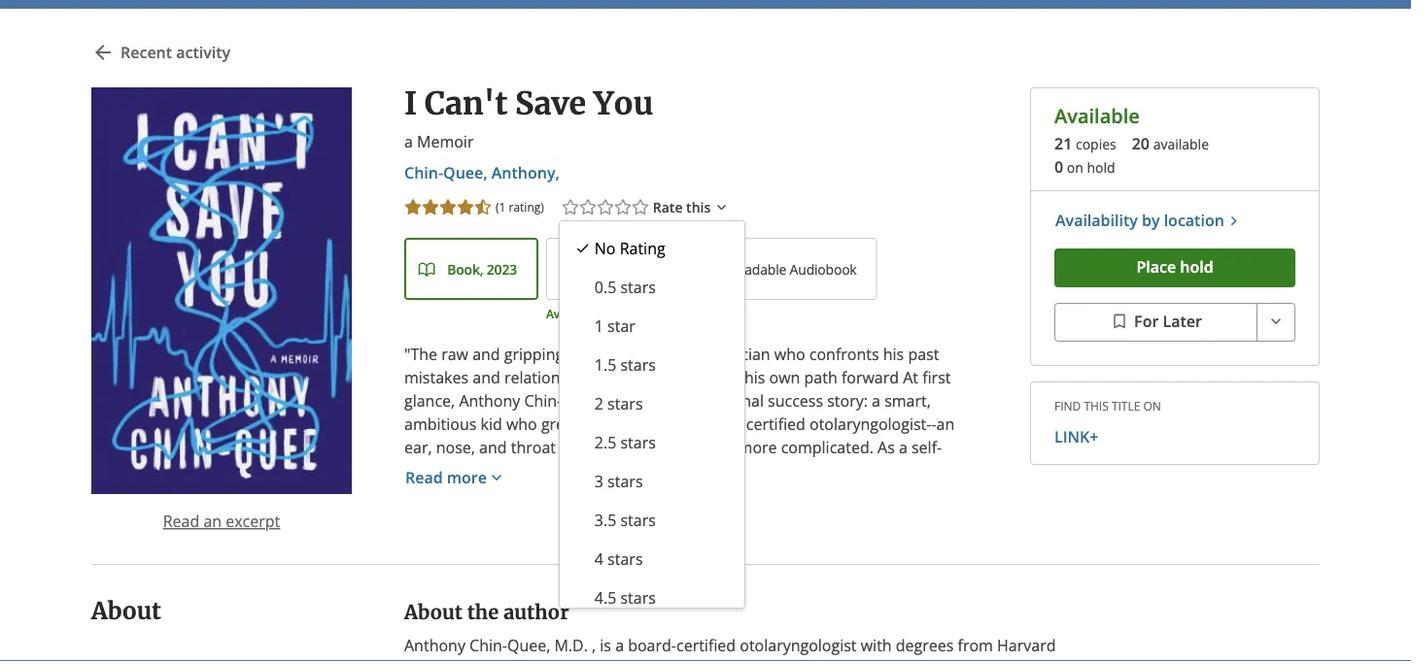 Task type: locate. For each thing, give the bounding box(es) containing it.
grew
[[541, 414, 577, 435]]

in down man,"
[[852, 484, 866, 505]]

more up questionably
[[738, 437, 777, 458]]

from down saved
[[920, 601, 955, 622]]

0 vertical spatial 1
[[499, 199, 506, 215]]

an left excerpt
[[204, 511, 222, 532]]

quee down not on the bottom left of page
[[579, 624, 618, 645]]

nose,
[[436, 437, 475, 458]]

svg star image
[[403, 198, 423, 217], [456, 198, 475, 217]]

svg arrow back image
[[91, 41, 115, 64]]

medicine.
[[710, 659, 780, 662]]

1 vertical spatial quee
[[918, 461, 957, 482]]

downloadable audiobook link
[[655, 238, 877, 300]]

0 vertical spatial read
[[405, 468, 443, 488]]

from up storyteller
[[958, 636, 993, 656]]

his left life
[[404, 624, 425, 645]]

him up unflinching
[[818, 531, 845, 552]]

0 horizontal spatial quee,
[[443, 162, 488, 183]]

1 vertical spatial black
[[737, 577, 775, 598]]

a inside anthony chin-quee, m.d. , is a board-certified otolaryngologist with degrees from harvard university and emory university school of medicine. an award-winning storyteller with the moth
[[615, 636, 624, 656]]

with down harvard
[[996, 659, 1027, 662]]

certified up medicine.
[[676, 636, 736, 656]]

1 vertical spatial up
[[829, 484, 848, 505]]

on inside the 20 available 0 on hold
[[1067, 159, 1084, 177]]

1 vertical spatial anthony
[[404, 636, 465, 656]]

own down difficult
[[747, 554, 778, 575]]

anthony down what
[[404, 636, 465, 656]]

link+ link
[[1055, 426, 1296, 449]]

began
[[673, 554, 718, 575]]

read for read more
[[405, 468, 443, 488]]

1 vertical spatial more
[[447, 468, 487, 488]]

excerpt
[[226, 511, 280, 532]]

hold
[[1087, 159, 1115, 177], [1180, 256, 1214, 277]]

svg chevron down image inside read more dropdown button
[[487, 469, 506, 488]]

at
[[903, 367, 919, 388]]

into
[[631, 484, 660, 505]]

stars right 4
[[608, 549, 643, 570]]

0 vertical spatial board-
[[698, 414, 746, 435]]

and right raw
[[472, 344, 500, 365]]

svg star outline image up ebook
[[596, 198, 615, 217]]

1 horizontal spatial who
[[774, 344, 805, 365]]

chin- down 'about the author'
[[470, 636, 507, 656]]

stars inside 'button'
[[621, 355, 656, 376]]

emory
[[512, 659, 559, 662]]

0 horizontal spatial certified
[[676, 636, 736, 656]]

about for about
[[91, 597, 161, 626]]

0 horizontal spatial svg chevron down image
[[487, 469, 506, 488]]

unflinching
[[782, 554, 862, 575]]

he up looks
[[622, 367, 641, 388]]

1 vertical spatial read
[[163, 511, 199, 532]]

available down '0.5' on the top of the page
[[546, 306, 596, 322]]

memoir
[[417, 131, 474, 152]]

about
[[91, 597, 161, 626], [404, 601, 463, 625]]

stars for 4 stars
[[608, 549, 643, 570]]

available
[[1153, 135, 1209, 154]]

0 vertical spatial physician
[[703, 344, 770, 365]]

svg book image
[[418, 261, 436, 279]]

1 horizontal spatial an
[[937, 414, 955, 435]]

anthony inside anthony chin-quee, m.d. , is a board-certified otolaryngologist with degrees from harvard university and emory university school of medicine. an award-winning storyteller with the moth
[[404, 636, 465, 656]]

0 vertical spatial as
[[602, 367, 618, 388]]

2.5 stars button
[[560, 424, 744, 463]]

1 vertical spatial truth
[[813, 624, 850, 645]]

in
[[852, 484, 866, 505], [906, 624, 919, 645]]

0 horizontal spatial read
[[163, 511, 199, 532]]

1 horizontal spatial svg chevron down image
[[713, 198, 730, 217]]

stars
[[621, 277, 656, 298], [621, 355, 656, 376], [608, 394, 643, 415], [621, 433, 656, 454], [608, 471, 643, 492], [621, 510, 656, 531], [608, 549, 643, 570], [621, 588, 656, 609]]

his up at
[[883, 344, 904, 365]]

hold inside the 20 available 0 on hold
[[1087, 159, 1115, 177]]

the up new
[[785, 624, 809, 645]]

a right as
[[899, 437, 908, 458]]

star
[[608, 316, 636, 337]]

bonds
[[404, 554, 450, 575]]

quee, down memoir
[[443, 162, 488, 183]]

0 horizontal spatial is
[[600, 636, 611, 656]]

0 vertical spatial more
[[738, 437, 777, 458]]

1 left star on the left of the page
[[595, 316, 604, 337]]

his down means in the left bottom of the page
[[468, 601, 489, 622]]

failure
[[592, 531, 638, 552]]

stars for 2 stars
[[608, 394, 643, 415]]

stars inside 'button'
[[621, 277, 656, 298]]

board- up school
[[628, 636, 676, 656]]

3.5 stars button
[[560, 502, 744, 540]]

this right rate
[[686, 198, 711, 217]]

svg half star image
[[473, 198, 493, 217]]

to up author in the left bottom of the page
[[529, 577, 544, 598]]

0 vertical spatial svg chevron down image
[[713, 198, 730, 217]]

difficult
[[734, 531, 789, 552]]

svg chevron down image for rate this dropdown button
[[713, 198, 730, 217]]

that,
[[613, 554, 647, 575]]

award-
[[808, 659, 858, 662]]

0 horizontal spatial it
[[463, 577, 472, 598]]

of down doesn't
[[508, 507, 522, 528]]

1 horizontal spatial hold
[[1180, 256, 1214, 277]]

as
[[878, 437, 895, 458]]

a inside i can't save you a memoir
[[404, 131, 413, 152]]

0 horizontal spatial university
[[404, 659, 477, 662]]

1 vertical spatial is
[[600, 636, 611, 656]]

0 vertical spatial on
[[1067, 159, 1084, 177]]

is inside anthony chin-quee, m.d. , is a board-certified otolaryngologist with degrees from harvard university and emory university school of medicine. an award-winning storyteller with the moth
[[600, 636, 611, 656]]

of inside anthony chin-quee, m.d. , is a board-certified otolaryngologist with degrees from harvard university and emory university school of medicine. an award-winning storyteller with the moth
[[692, 659, 706, 662]]

quee, up emory
[[507, 636, 550, 656]]

stories
[[867, 601, 916, 622]]

1 horizontal spatial black
[[737, 577, 775, 598]]

1 horizontal spatial is
[[723, 437, 734, 458]]

21 copies
[[1055, 133, 1116, 154]]

raw
[[441, 344, 468, 365]]

1 horizontal spatial on
[[1144, 398, 1161, 414]]

1 horizontal spatial more
[[738, 437, 777, 458]]

and inside anthony chin-quee, m.d. , is a board-certified otolaryngologist with degrees from harvard university and emory university school of medicine. an award-winning storyteller with the moth
[[481, 659, 508, 662]]

svg star outline image
[[561, 198, 580, 217], [596, 198, 615, 217], [613, 198, 633, 217], [631, 198, 650, 217]]

1 horizontal spatial read
[[405, 468, 443, 488]]

availability by location button
[[1055, 208, 1244, 233]]

on for title
[[1144, 398, 1161, 414]]

0 vertical spatial certified
[[746, 414, 806, 435]]

)
[[541, 199, 544, 215]]

0 horizontal spatial hold
[[1087, 159, 1115, 177]]

it
[[721, 531, 730, 552], [463, 577, 472, 598]]

chart
[[731, 647, 768, 662]]

svg chevron down image
[[713, 198, 730, 217], [487, 469, 506, 488]]

own
[[769, 367, 800, 388], [747, 554, 778, 575]]

of down bonds
[[404, 577, 419, 598]]

as down memoir
[[602, 367, 618, 388]]

svg star image
[[421, 198, 440, 217], [438, 198, 458, 217]]

1 vertical spatial certified
[[676, 636, 736, 656]]

stars right 3
[[608, 471, 643, 492]]

1 horizontal spatial university
[[563, 659, 635, 662]]

recent activity
[[121, 42, 230, 63]]

anthony up kid
[[459, 391, 520, 412]]

0 horizontal spatial truth
[[682, 437, 719, 458]]

0 vertical spatial anthony
[[459, 391, 520, 412]]

1 star button
[[560, 307, 744, 346]]

0 horizontal spatial in
[[852, 484, 866, 505]]

0 vertical spatial who
[[774, 344, 805, 365]]

find
[[1055, 398, 1081, 414]]

on for 0
[[1067, 159, 1084, 177]]

stars down into
[[621, 510, 656, 531]]

that down struggled
[[642, 531, 671, 552]]

gripping
[[504, 344, 564, 365]]

and down began
[[693, 577, 720, 598]]

svg star outline image
[[578, 198, 598, 217]]

audiobook
[[790, 260, 857, 279]]

and up others.
[[496, 531, 523, 552]]

own up success
[[769, 367, 800, 388]]

smart,
[[885, 391, 931, 412]]

relationships,
[[744, 507, 842, 528]]

0.5 stars
[[595, 277, 656, 298]]

quee down self-
[[918, 461, 957, 482]]

2.5
[[595, 433, 617, 454]]

1 vertical spatial on
[[1144, 398, 1161, 414]]

up up surgeon.
[[581, 414, 600, 435]]

path
[[804, 367, 838, 388]]

1 inside button
[[595, 316, 604, 337]]

0 vertical spatial by
[[1142, 210, 1160, 231]]

who up path
[[774, 344, 805, 365]]

20
[[1132, 133, 1150, 154]]

hold down copies
[[1087, 159, 1115, 177]]

1 vertical spatial an
[[204, 511, 222, 532]]

, left 2023
[[480, 260, 483, 279]]

,
[[480, 260, 483, 279], [592, 636, 596, 656]]

0
[[1055, 157, 1063, 177]]

certified
[[746, 414, 806, 435], [676, 636, 736, 656]]

glance,
[[404, 391, 455, 412]]

1 vertical spatial this
[[1084, 398, 1109, 414]]

this
[[686, 198, 711, 217], [1084, 398, 1109, 414]]

1 vertical spatial hold
[[1180, 256, 1214, 277]]

examination
[[866, 554, 957, 575]]

a right the like
[[676, 391, 685, 412]]

physician
[[703, 344, 770, 365], [621, 577, 689, 598]]

relationships
[[504, 367, 598, 388]]

find
[[712, 367, 740, 388]]

4 svg star outline image from the left
[[631, 198, 650, 217]]

"the raw and gripping memoir of a black physician who confronts his past mistakes and relationships as he learns to find his own path forward at first glance, anthony chin-quee looks like a traditional success story: a smart, ambitious kid who grew up to become a board-certified otolaryngologist--an ear, nose, and throat surgeon. yet the truth is more complicated. as a self- described "not white, mostly black, and questionably asian man," chin-quee knows that he doesn't fit easily into any category. growing up in a family with a background of depression, he struggled with relationships, feelings of inadequacy, and a fear of failure that made it difficult for him to forge lasting bonds with others. to repair that, he began his own unflinching examination of what it means to be both a physician and a black man today. what saved him and his sanity was not medicine but storytelling: by sharing stories from his life and career, chin-quee learned how powerful the truth can be in helping to forgive yourself and others as you chart a new wa
[[404, 344, 961, 662]]

available up copies
[[1055, 103, 1140, 129]]

by inside "the raw and gripping memoir of a black physician who confronts his past mistakes and relationships as he learns to find his own path forward at first glance, anthony chin-quee looks like a traditional success story: a smart, ambitious kid who grew up to become a board-certified otolaryngologist--an ear, nose, and throat surgeon. yet the truth is more complicated. as a self- described "not white, mostly black, and questionably asian man," chin-quee knows that he doesn't fit easily into any category. growing up in a family with a background of depression, he struggled with relationships, feelings of inadequacy, and a fear of failure that made it difficult for him to forge lasting bonds with others. to repair that, he began his own unflinching examination of what it means to be both a physician and a black man today. what saved him and his sanity was not medicine but storytelling: by sharing stories from his life and career, chin-quee learned how powerful the truth can be in helping to forgive yourself and others as you chart a new wa
[[788, 601, 805, 622]]

0 vertical spatial that
[[455, 484, 484, 505]]

1 vertical spatial be
[[883, 624, 902, 645]]

0 vertical spatial it
[[721, 531, 730, 552]]

this inside dropdown button
[[686, 198, 711, 217]]

0 vertical spatial available
[[1055, 103, 1140, 129]]

place
[[1137, 256, 1176, 277]]

1 svg star image from the left
[[403, 198, 423, 217]]

stars right the '4.5'
[[621, 588, 656, 609]]

chin-quee, anthony,
[[404, 162, 560, 183]]

you
[[594, 84, 653, 123]]

1 horizontal spatial svg star image
[[456, 198, 475, 217]]

4 stars button
[[560, 540, 744, 579]]

first
[[923, 367, 951, 388]]

stars right 1.5
[[621, 355, 656, 376]]

a up storytelling:
[[724, 577, 733, 598]]

1 svg star outline image from the left
[[561, 198, 580, 217]]

and down career,
[[481, 659, 508, 662]]

quee up grew
[[562, 391, 601, 412]]

be down stories
[[883, 624, 902, 645]]

an up self-
[[937, 414, 955, 435]]

save
[[515, 84, 586, 123]]

0 vertical spatial this
[[686, 198, 711, 217]]

career,
[[487, 624, 537, 645]]

is right the m.d. on the bottom left
[[600, 636, 611, 656]]

of
[[629, 344, 644, 365], [508, 507, 522, 528], [906, 507, 921, 528], [573, 531, 588, 552], [404, 577, 419, 598], [692, 659, 706, 662]]

as down how
[[680, 647, 696, 662]]

place hold button
[[1055, 249, 1296, 288]]

board- down traditional
[[698, 414, 746, 435]]

it right what
[[463, 577, 472, 598]]

1 vertical spatial by
[[788, 601, 805, 622]]

svg star image up svg book icon on the left
[[403, 198, 423, 217]]

more inside "the raw and gripping memoir of a black physician who confronts his past mistakes and relationships as he learns to find his own path forward at first glance, anthony chin-quee looks like a traditional success story: a smart, ambitious kid who grew up to become a board-certified otolaryngologist--an ear, nose, and throat surgeon. yet the truth is more complicated. as a self- described "not white, mostly black, and questionably asian man," chin-quee knows that he doesn't fit easily into any category. growing up in a family with a background of depression, he struggled with relationships, feelings of inadequacy, and a fear of failure that made it difficult for him to forge lasting bonds with others. to repair that, he began his own unflinching examination of what it means to be both a physician and a black man today. what saved him and his sanity was not medicine but storytelling: by sharing stories from his life and career, chin-quee learned how powerful the truth can be in helping to forgive yourself and others as you chart a new wa
[[738, 437, 777, 458]]

0 horizontal spatial an
[[204, 511, 222, 532]]

certified down success
[[746, 414, 806, 435]]

made
[[675, 531, 717, 552]]

svg star outline image right svg star outline icon
[[613, 198, 633, 217]]

0 vertical spatial be
[[548, 577, 566, 598]]

1 vertical spatial 1
[[595, 316, 604, 337]]

ebook link
[[546, 238, 648, 300]]

physician up medicine
[[621, 577, 689, 598]]

0 horizontal spatial board-
[[628, 636, 676, 656]]

black up learns
[[660, 344, 699, 365]]

1
[[499, 199, 506, 215], [595, 316, 604, 337]]

0 vertical spatial is
[[723, 437, 734, 458]]

throat
[[511, 437, 556, 458]]

board- inside anthony chin-quee, m.d. , is a board-certified otolaryngologist with degrees from harvard university and emory university school of medicine. an award-winning storyteller with the moth
[[628, 636, 676, 656]]

1 horizontal spatial that
[[642, 531, 671, 552]]

0 horizontal spatial from
[[920, 601, 955, 622]]

0 horizontal spatial up
[[581, 414, 600, 435]]

a right both
[[608, 577, 617, 598]]

that
[[455, 484, 484, 505], [642, 531, 671, 552]]

1 vertical spatial physician
[[621, 577, 689, 598]]

that up background
[[455, 484, 484, 505]]

yet
[[627, 437, 650, 458]]

quee,
[[443, 162, 488, 183], [507, 636, 550, 656]]

1 vertical spatial who
[[506, 414, 537, 435]]

lasting
[[911, 531, 958, 552]]

1 vertical spatial that
[[642, 531, 671, 552]]

physician up find on the right bottom of page
[[703, 344, 770, 365]]

the down the become in the left bottom of the page
[[654, 437, 678, 458]]

1 horizontal spatial board-
[[698, 414, 746, 435]]

stars right '0.5' on the top of the page
[[621, 277, 656, 298]]

0.5
[[595, 277, 617, 298]]

1 horizontal spatial from
[[958, 636, 993, 656]]

svg star outline image right the )
[[561, 198, 580, 217]]

0 horizontal spatial black
[[660, 344, 699, 365]]

0 vertical spatial from
[[920, 601, 955, 622]]

1 horizontal spatial in
[[906, 624, 919, 645]]

by down man
[[788, 601, 805, 622]]

1 horizontal spatial about
[[404, 601, 463, 625]]

1 horizontal spatial quee,
[[507, 636, 550, 656]]

more down nose,
[[447, 468, 487, 488]]

2 svg star image from the left
[[438, 198, 458, 217]]

1 horizontal spatial ,
[[592, 636, 596, 656]]

1 horizontal spatial him
[[818, 531, 845, 552]]

category.
[[694, 484, 760, 505]]

stars up the black,
[[621, 433, 656, 454]]

svg chevron down image left white,
[[487, 469, 506, 488]]

this for rate
[[686, 198, 711, 217]]

read inside dropdown button
[[405, 468, 443, 488]]

is inside "the raw and gripping memoir of a black physician who confronts his past mistakes and relationships as he learns to find his own path forward at first glance, anthony chin-quee looks like a traditional success story: a smart, ambitious kid who grew up to become a board-certified otolaryngologist--an ear, nose, and throat surgeon. yet the truth is more complicated. as a self- described "not white, mostly black, and questionably asian man," chin-quee knows that he doesn't fit easily into any category. growing up in a family with a background of depression, he struggled with relationships, feelings of inadequacy, and a fear of failure that made it difficult for him to forge lasting bonds with others. to repair that, he began his own unflinching examination of what it means to be both a physician and a black man today. what saved him and his sanity was not medicine but storytelling: by sharing stories from his life and career, chin-quee learned how powerful the truth can be in helping to forgive yourself and others as you chart a new wa
[[723, 437, 734, 458]]

on right 0
[[1067, 159, 1084, 177]]

1.5 stars button
[[560, 346, 744, 385]]

1 horizontal spatial by
[[1142, 210, 1160, 231]]

read down ear,
[[405, 468, 443, 488]]

kid
[[481, 414, 502, 435]]

on right title
[[1144, 398, 1161, 414]]

be up was
[[548, 577, 566, 598]]

0 vertical spatial him
[[818, 531, 845, 552]]

in down stories
[[906, 624, 919, 645]]

0 horizontal spatial him
[[404, 601, 432, 622]]

rating
[[509, 199, 541, 215]]

1 horizontal spatial this
[[1084, 398, 1109, 414]]

mistakes
[[404, 367, 469, 388]]

a left others
[[615, 636, 624, 656]]

forge
[[868, 531, 906, 552]]

1 vertical spatial from
[[958, 636, 993, 656]]

svg star outline image left rate
[[631, 198, 650, 217]]

0 horizontal spatial about
[[91, 597, 161, 626]]

1 horizontal spatial 1
[[595, 316, 604, 337]]

0 horizontal spatial the
[[467, 601, 499, 625]]

0 horizontal spatial by
[[788, 601, 805, 622]]

available
[[1055, 103, 1140, 129], [546, 306, 596, 322]]

3.5 stars
[[595, 510, 656, 531]]

hold right place
[[1180, 256, 1214, 277]]

1 vertical spatial svg chevron down image
[[487, 469, 506, 488]]

0 horizontal spatial this
[[686, 198, 711, 217]]

0 horizontal spatial available
[[546, 306, 596, 322]]

who up throat
[[506, 414, 537, 435]]

fit
[[568, 484, 583, 505]]

1 horizontal spatial be
[[883, 624, 902, 645]]

university down the m.d. on the bottom left
[[563, 659, 635, 662]]

0 vertical spatial hold
[[1087, 159, 1115, 177]]



Task type: describe. For each thing, give the bounding box(es) containing it.
means
[[476, 577, 525, 598]]

4.5 stars
[[595, 588, 656, 609]]

21
[[1055, 133, 1072, 154]]

board- inside "the raw and gripping memoir of a black physician who confronts his past mistakes and relationships as he learns to find his own path forward at first glance, anthony chin-quee looks like a traditional success story: a smart, ambitious kid who grew up to become a board-certified otolaryngologist--an ear, nose, and throat surgeon. yet the truth is more complicated. as a self- described "not white, mostly black, and questionably asian man," chin-quee knows that he doesn't fit easily into any category. growing up in a family with a background of depression, he struggled with relationships, feelings of inadequacy, and a fear of failure that made it difficult for him to forge lasting bonds with others. to repair that, he began his own unflinching examination of what it means to be both a physician and a black man today. what saved him and his sanity was not medicine but storytelling: by sharing stories from his life and career, chin-quee learned how powerful the truth can be in helping to forgive yourself and others as you chart a new wa
[[698, 414, 746, 435]]

2 vertical spatial quee
[[579, 624, 618, 645]]

his right find on the right bottom of page
[[744, 367, 765, 388]]

1 svg star image from the left
[[421, 198, 440, 217]]

stars for 2.5 stars
[[621, 433, 656, 454]]

for
[[1134, 311, 1159, 332]]

anthony inside "the raw and gripping memoir of a black physician who confronts his past mistakes and relationships as he learns to find his own path forward at first glance, anthony chin-quee looks like a traditional success story: a smart, ambitious kid who grew up to become a board-certified otolaryngologist--an ear, nose, and throat surgeon. yet the truth is more complicated. as a self- described "not white, mostly black, and questionably asian man," chin-quee knows that he doesn't fit easily into any category. growing up in a family with a background of depression, he struggled with relationships, feelings of inadequacy, and a fear of failure that made it difficult for him to forge lasting bonds with others. to repair that, he began his own unflinching examination of what it means to be both a physician and a black man today. what saved him and his sanity was not medicine but storytelling: by sharing stories from his life and career, chin-quee learned how powerful the truth can be in helping to forgive yourself and others as you chart a new wa
[[459, 391, 520, 412]]

chin- up the yourself
[[541, 624, 579, 645]]

1 horizontal spatial the
[[654, 437, 678, 458]]

downloadable audiobook
[[697, 260, 857, 279]]

new
[[785, 647, 815, 662]]

and right life
[[455, 624, 483, 645]]

svg shelves outline image
[[1110, 312, 1130, 331]]

3 svg star outline image from the left
[[613, 198, 633, 217]]

anthony chin-quee, m.d. , is a board-certified otolaryngologist with degrees from harvard university and emory university school of medicine. an award-winning storyteller with the moth
[[404, 636, 1105, 662]]

sharing
[[809, 601, 863, 622]]

1 horizontal spatial physician
[[703, 344, 770, 365]]

to
[[544, 554, 562, 575]]

he up failure
[[615, 507, 633, 528]]

0 horizontal spatial who
[[506, 414, 537, 435]]

otolaryngologist
[[740, 636, 857, 656]]

yourself
[[535, 647, 593, 662]]

with down category.
[[709, 507, 740, 528]]

traditional
[[689, 391, 764, 412]]

both
[[570, 577, 604, 598]]

of down family at the right of page
[[906, 507, 921, 528]]

hold inside button
[[1180, 256, 1214, 277]]

powerful
[[717, 624, 781, 645]]

anthony,
[[492, 162, 560, 183]]

stars for 4.5 stars
[[621, 588, 656, 609]]

3 stars button
[[560, 463, 744, 502]]

"not
[[480, 461, 510, 482]]

2 horizontal spatial the
[[785, 624, 809, 645]]

4.5 stars button
[[560, 579, 744, 618]]

a down knows
[[404, 507, 413, 528]]

success
[[768, 391, 823, 412]]

and up kid
[[473, 367, 500, 388]]

2 svg star outline image from the left
[[596, 198, 615, 217]]

learned
[[622, 624, 678, 645]]

learns
[[645, 367, 689, 388]]

a up learns
[[648, 344, 656, 365]]

1 vertical spatial it
[[463, 577, 472, 598]]

0 vertical spatial truth
[[682, 437, 719, 458]]

chin- inside anthony chin-quee, m.d. , is a board-certified otolaryngologist with degrees from harvard university and emory university school of medicine. an award-winning storyteller with the moth
[[470, 636, 507, 656]]

m.d.
[[554, 636, 588, 656]]

1 vertical spatial available
[[546, 306, 596, 322]]

quee, inside anthony chin-quee, m.d. , is a board-certified otolaryngologist with degrees from harvard university and emory university school of medicine. an award-winning storyteller with the moth
[[507, 636, 550, 656]]

4
[[595, 549, 604, 570]]

later
[[1163, 311, 1202, 332]]

medicine
[[600, 601, 667, 622]]

by inside availability by location button
[[1142, 210, 1160, 231]]

how
[[682, 624, 713, 645]]

knows
[[404, 484, 451, 505]]

( 1 rating )
[[496, 199, 544, 215]]

and right the m.d. on the bottom left
[[597, 647, 625, 662]]

chin- up family at the right of page
[[880, 461, 918, 482]]

0 horizontal spatial ,
[[480, 260, 483, 279]]

chin- down relationships
[[524, 391, 562, 412]]

0 vertical spatial in
[[852, 484, 866, 505]]

storyteller
[[919, 659, 992, 662]]

and down what
[[436, 601, 464, 622]]

growing
[[764, 484, 825, 505]]

0 vertical spatial up
[[581, 414, 600, 435]]

a left fear
[[527, 531, 536, 552]]

2 university from the left
[[563, 659, 635, 662]]

0 horizontal spatial be
[[548, 577, 566, 598]]

complicated.
[[781, 437, 874, 458]]

rate this
[[653, 198, 711, 217]]

from inside anthony chin-quee, m.d. , is a board-certified otolaryngologist with degrees from harvard university and emory university school of medicine. an award-winning storyteller with the moth
[[958, 636, 993, 656]]

today.
[[816, 577, 861, 598]]

title
[[1112, 398, 1140, 414]]

feelings
[[846, 507, 902, 528]]

others.
[[489, 554, 540, 575]]

school
[[639, 659, 688, 662]]

1 university from the left
[[404, 659, 477, 662]]

ear,
[[404, 437, 432, 458]]

more inside dropdown button
[[447, 468, 487, 488]]

2 svg star image from the left
[[456, 198, 475, 217]]

with down inadequacy,
[[454, 554, 485, 575]]

i
[[404, 84, 417, 123]]

this for find
[[1084, 398, 1109, 414]]

to down feelings
[[849, 531, 864, 552]]

easily
[[587, 484, 627, 505]]

he down "not
[[488, 484, 506, 505]]

for later
[[1134, 311, 1202, 332]]

4 stars
[[595, 549, 643, 570]]

stars for 3.5 stars
[[621, 510, 656, 531]]

can
[[854, 624, 879, 645]]

not
[[572, 601, 596, 622]]

story:
[[827, 391, 868, 412]]

with up winning
[[861, 636, 892, 656]]

1.5
[[595, 355, 617, 376]]

3
[[595, 471, 604, 492]]

for
[[793, 531, 814, 552]]

"the
[[404, 344, 437, 365]]

can't
[[424, 84, 508, 123]]

about for about the author
[[404, 601, 463, 625]]

of up repair
[[573, 531, 588, 552]]

family
[[882, 484, 926, 505]]

0 vertical spatial own
[[769, 367, 800, 388]]

a left an
[[772, 647, 781, 662]]

to left find on the right bottom of page
[[693, 367, 708, 388]]

sanity
[[493, 601, 536, 622]]

a up feelings
[[870, 484, 878, 505]]

1.5 stars
[[595, 355, 656, 376]]

a right the become in the left bottom of the page
[[685, 414, 694, 435]]

from inside "the raw and gripping memoir of a black physician who confronts his past mistakes and relationships as he learns to find his own path forward at first glance, anthony chin-quee looks like a traditional success story: a smart, ambitious kid who grew up to become a board-certified otolaryngologist--an ear, nose, and throat surgeon. yet the truth is more complicated. as a self- described "not white, mostly black, and questionably asian man," chin-quee knows that he doesn't fit easily into any category. growing up in a family with a background of depression, he struggled with relationships, feelings of inadequacy, and a fear of failure that made it difficult for him to forge lasting bonds with others. to repair that, he began his own unflinching examination of what it means to be both a physician and a black man today. what saved him and his sanity was not medicine but storytelling: by sharing stories from his life and career, chin-quee learned how powerful the truth can be in helping to forgive yourself and others as you chart a new wa
[[920, 601, 955, 622]]

certified inside "the raw and gripping memoir of a black physician who confronts his past mistakes and relationships as he learns to find his own path forward at first glance, anthony chin-quee looks like a traditional success story: a smart, ambitious kid who grew up to become a board-certified otolaryngologist--an ear, nose, and throat surgeon. yet the truth is more complicated. as a self- described "not white, mostly black, and questionably asian man," chin-quee knows that he doesn't fit easily into any category. growing up in a family with a background of depression, he struggled with relationships, feelings of inadequacy, and a fear of failure that made it difficult for him to forge lasting bonds with others. to repair that, he began his own unflinching examination of what it means to be both a physician and a black man today. what saved him and his sanity was not medicine but storytelling: by sharing stories from his life and career, chin-quee learned how powerful the truth can be in helping to forgive yourself and others as you chart a new wa
[[746, 414, 806, 435]]

and up any
[[661, 461, 688, 482]]

an inside "the raw and gripping memoir of a black physician who confronts his past mistakes and relationships as he learns to find his own path forward at first glance, anthony chin-quee looks like a traditional success story: a smart, ambitious kid who grew up to become a board-certified otolaryngologist--an ear, nose, and throat surgeon. yet the truth is more complicated. as a self- described "not white, mostly black, and questionably asian man," chin-quee knows that he doesn't fit easily into any category. growing up in a family with a background of depression, he struggled with relationships, feelings of inadequacy, and a fear of failure that made it difficult for him to forge lasting bonds with others. to repair that, he began his own unflinching examination of what it means to be both a physician and a black man today. what saved him and his sanity was not medicine but storytelling: by sharing stories from his life and career, chin-quee learned how powerful the truth can be in helping to forgive yourself and others as you chart a new wa
[[937, 414, 955, 435]]

svg chevron right image
[[1224, 212, 1243, 231]]

about the author
[[404, 601, 569, 625]]

0 vertical spatial quee
[[562, 391, 601, 412]]

man,"
[[833, 461, 876, 482]]

black,
[[615, 461, 657, 482]]

ebook
[[588, 260, 627, 279]]

with right family at the right of page
[[930, 484, 961, 505]]

to left forgive
[[462, 647, 477, 662]]

struggled
[[637, 507, 705, 528]]

an
[[784, 659, 803, 662]]

mostly
[[562, 461, 610, 482]]

0 horizontal spatial 1
[[499, 199, 506, 215]]

surgeon.
[[560, 437, 623, 458]]

0 horizontal spatial as
[[602, 367, 618, 388]]

recent activity link
[[91, 33, 230, 72]]

of down star on the left of the page
[[629, 344, 644, 365]]

certified inside anthony chin-quee, m.d. , is a board-certified otolaryngologist with degrees from harvard university and emory university school of medicine. an award-winning storyteller with the moth
[[676, 636, 736, 656]]

stars for 0.5 stars
[[621, 277, 656, 298]]

and down kid
[[479, 437, 507, 458]]

1 star
[[595, 316, 636, 337]]

1 horizontal spatial truth
[[813, 624, 850, 645]]

1 horizontal spatial available
[[1055, 103, 1140, 129]]

1 horizontal spatial it
[[721, 531, 730, 552]]

i can't save you a memoir
[[404, 84, 653, 152]]

memoir
[[568, 344, 625, 365]]

author
[[503, 601, 569, 625]]

read for read an excerpt
[[163, 511, 199, 532]]

0.5 stars button
[[560, 268, 744, 307]]

rate this button
[[559, 196, 733, 219]]

svg chevron down image for read more dropdown button
[[487, 469, 506, 488]]

, inside anthony chin-quee, m.d. , is a board-certified otolaryngologist with degrees from harvard university and emory university school of medicine. an award-winning storyteller with the moth
[[592, 636, 596, 656]]

to right 2
[[604, 414, 619, 435]]

he right 'that,'
[[651, 554, 669, 575]]

chin- down memoir
[[404, 162, 443, 183]]

1 horizontal spatial as
[[680, 647, 696, 662]]

3 stars
[[595, 471, 643, 492]]

1 vertical spatial in
[[906, 624, 919, 645]]

0 horizontal spatial that
[[455, 484, 484, 505]]

20 available 0 on hold
[[1055, 133, 1209, 177]]

described
[[404, 461, 475, 482]]

svg chevron down image
[[1266, 312, 1286, 331]]

stars for 1.5 stars
[[621, 355, 656, 376]]

1 vertical spatial own
[[747, 554, 778, 575]]

helping
[[404, 647, 458, 662]]

availability by location
[[1056, 210, 1224, 231]]

his right began
[[722, 554, 743, 575]]

a up otolaryngologist- at the right
[[872, 391, 881, 412]]

stars for 3 stars
[[608, 471, 643, 492]]

past
[[908, 344, 939, 365]]

repair
[[566, 554, 609, 575]]

you
[[700, 647, 727, 662]]



Task type: vqa. For each thing, say whether or not it's contained in the screenshot.
contributions
no



